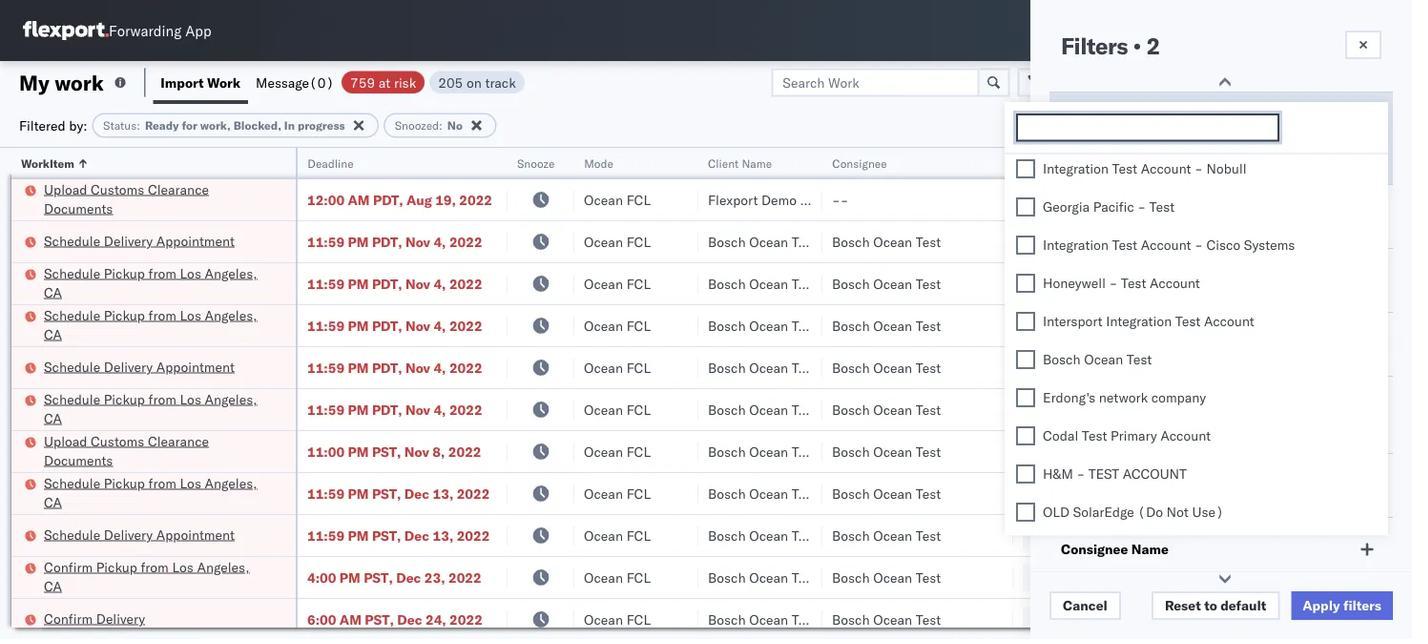 Task type: locate. For each thing, give the bounding box(es) containing it.
2 upload from the top
[[44, 433, 87, 450]]

integration up georgia
[[1043, 161, 1109, 178]]

1846748 for 11:00 pm pst, nov 8, 2022's upload customs clearance documents link
[[1095, 443, 1153, 460]]

flex- down flex id button
[[1054, 191, 1095, 208]]

3 4, from the top
[[434, 317, 446, 334]]

nov for 3rd schedule pickup from los angeles, ca link from the bottom
[[406, 317, 430, 334]]

schedule delivery appointment button for 11:59 pm pst, dec 13, 2022
[[44, 525, 235, 546]]

0 horizontal spatial client name
[[708, 156, 772, 170]]

3 appointment from the top
[[156, 526, 235, 543]]

1 vertical spatial documents
[[44, 452, 113, 469]]

11:00
[[307, 443, 345, 460]]

not
[[1167, 504, 1189, 521]]

6 ceau7522281, from the top
[[1176, 443, 1274, 460]]

from for 4th schedule pickup from los angeles, ca link
[[148, 475, 176, 492]]

numbers up ymluw23667931 on the top
[[1369, 156, 1413, 170]]

4 lhuu7894563, from the top
[[1176, 611, 1274, 628]]

consignee up --
[[832, 156, 887, 170]]

11 fcl from the top
[[627, 611, 651, 628]]

account down integration test account - cisco systems
[[1150, 275, 1201, 292]]

consignee right demo
[[801, 191, 865, 208]]

2 lhuu7894563, from the top
[[1176, 527, 1274, 544]]

integration
[[1043, 161, 1109, 178], [1043, 237, 1109, 254], [1106, 314, 1172, 330]]

account down cisco
[[1205, 314, 1255, 330]]

3 ocean fcl from the top
[[584, 275, 651, 292]]

1 schedule from the top
[[44, 232, 100, 249]]

arrival
[[1061, 272, 1105, 289]]

1 customs from the top
[[91, 181, 144, 198]]

schedule pickup from los angeles, ca for 3rd schedule pickup from los angeles, ca link from the bottom
[[44, 307, 257, 343]]

8 resize handle column header from the left
[[1268, 148, 1290, 640]]

3 schedule pickup from los angeles, ca button from the top
[[44, 390, 271, 430]]

confirm for confirm pickup from los angeles, ca
[[44, 559, 93, 576]]

consignee name
[[1061, 541, 1169, 558]]

arrival port
[[1061, 272, 1136, 289]]

11:59 pm pdt, nov 4, 2022
[[307, 233, 483, 250], [307, 275, 483, 292], [307, 317, 483, 334], [307, 359, 483, 376], [307, 401, 483, 418]]

flex- up the final
[[1054, 317, 1095, 334]]

numbers down container
[[1176, 164, 1223, 178]]

5 resize handle column header from the left
[[800, 148, 823, 640]]

schedule delivery appointment button
[[44, 231, 235, 252], [44, 357, 235, 378], [44, 525, 235, 546]]

pickup
[[104, 265, 145, 282], [104, 307, 145, 324], [104, 391, 145, 408], [104, 475, 145, 492], [96, 559, 137, 576]]

mbl/mawb numbers button
[[1290, 152, 1413, 171]]

schedule
[[44, 232, 100, 249], [44, 265, 100, 282], [44, 307, 100, 324], [44, 358, 100, 375], [44, 391, 100, 408], [44, 475, 100, 492], [44, 526, 100, 543]]

nobull
[[1207, 161, 1247, 178]]

from for 3rd schedule pickup from los angeles, ca link from the bottom
[[148, 307, 176, 324]]

4, for 4th schedule pickup from los angeles, ca link from the bottom
[[434, 275, 446, 292]]

3 lhuu7894563, from the top
[[1176, 569, 1274, 586]]

pickup inside confirm pickup from los angeles, ca
[[96, 559, 137, 576]]

departure port
[[1061, 208, 1158, 225]]

(do
[[1138, 504, 1164, 521]]

None checkbox
[[1017, 198, 1036, 217], [1017, 236, 1036, 255], [1017, 313, 1036, 332], [1017, 198, 1036, 217], [1017, 236, 1036, 255], [1017, 313, 1036, 332]]

2 1846748 from the top
[[1095, 275, 1153, 292]]

3 ca from the top
[[44, 410, 62, 427]]

2 vertical spatial schedule delivery appointment
[[44, 526, 235, 543]]

ca
[[44, 284, 62, 301], [44, 326, 62, 343], [44, 410, 62, 427], [44, 494, 62, 511], [44, 578, 62, 595]]

on
[[467, 74, 482, 91]]

dec left 24,
[[397, 611, 422, 628]]

0 vertical spatial upload customs clearance documents button
[[44, 180, 271, 220]]

client name
[[1061, 115, 1140, 132], [708, 156, 772, 170]]

consignee for consignee name
[[1061, 541, 1129, 558]]

flex- up h&m
[[1054, 443, 1095, 460]]

1 vertical spatial 11:59 pm pst, dec 13, 2022
[[307, 527, 490, 544]]

2 schedule delivery appointment button from the top
[[44, 357, 235, 378]]

2 ca from the top
[[44, 326, 62, 343]]

ca inside confirm pickup from los angeles, ca
[[44, 578, 62, 595]]

0 vertical spatial consignee
[[832, 156, 887, 170]]

ceau7522281, hlxu6269489, hlxu
[[1176, 233, 1413, 250], [1176, 275, 1413, 292], [1176, 317, 1413, 334], [1176, 359, 1413, 376], [1176, 401, 1413, 418], [1176, 443, 1413, 460]]

schedule delivery appointment for 11:59 pm pst, dec 13, 2022
[[44, 526, 235, 543]]

pm for 4th schedule pickup from los angeles, ca link from the bottom
[[348, 275, 369, 292]]

1 vertical spatial 13,
[[433, 527, 454, 544]]

upload customs clearance documents link for 12:00 am pdt, aug 19, 2022
[[44, 180, 271, 218]]

network
[[1099, 390, 1148, 407]]

fcl for confirm pickup from los angeles, ca link
[[627, 569, 651, 586]]

fcl for 4th schedule pickup from los angeles, ca link
[[627, 485, 651, 502]]

2 vertical spatial schedule delivery appointment link
[[44, 525, 235, 545]]

lhuu7894563, for confirm pickup from los angeles, ca
[[1176, 569, 1274, 586]]

angeles, inside confirm pickup from los angeles, ca
[[197, 559, 250, 576]]

1 vertical spatial am
[[340, 611, 362, 628]]

1 vertical spatial schedule delivery appointment button
[[44, 357, 235, 378]]

2 11:59 from the top
[[307, 275, 345, 292]]

georgia pacific - test
[[1043, 199, 1175, 216]]

file exception
[[1087, 74, 1177, 91]]

2 vertical spatial appointment
[[156, 526, 235, 543]]

hlxu for 11:00 pm pst, nov 8, 2022's upload customs clearance documents link
[[1379, 443, 1413, 460]]

angeles,
[[205, 265, 257, 282], [205, 307, 257, 324], [205, 391, 257, 408], [205, 475, 257, 492], [197, 559, 250, 576]]

numbers for mbl/mawb numbers
[[1369, 156, 1413, 170]]

1 upload from the top
[[44, 181, 87, 198]]

lhuu7894563, for schedule delivery appointment
[[1176, 527, 1274, 544]]

from inside confirm pickup from los angeles, ca
[[141, 559, 169, 576]]

consignee down solaredge
[[1061, 541, 1129, 558]]

3 uetu5238478 from the top
[[1278, 569, 1371, 586]]

schedule pickup from los angeles, ca for 4th schedule pickup from los angeles, ca link from the bottom
[[44, 265, 257, 301]]

by:
[[69, 117, 87, 134]]

lhuu7894563, uetu5238478 for confirm pickup from los angeles, ca
[[1176, 569, 1371, 586]]

Search Work text field
[[772, 68, 980, 97]]

13, for schedule pickup from los angeles, ca
[[433, 485, 454, 502]]

ceau7522281, hlxu6269489, hlxu for 4th schedule pickup from los angeles, ca link from the bottom
[[1176, 275, 1413, 292]]

container numbers button
[[1166, 144, 1271, 178]]

3 schedule from the top
[[44, 307, 100, 324]]

0 vertical spatial upload customs clearance documents
[[44, 181, 209, 217]]

1 vertical spatial client
[[708, 156, 739, 170]]

1 abcdefg7845654 from the top
[[1300, 485, 1413, 502]]

Search Shipments (/) text field
[[1047, 16, 1231, 45]]

delivery inside button
[[96, 610, 145, 627]]

confirm inside button
[[44, 610, 93, 627]]

name up demo
[[742, 156, 772, 170]]

5 ceau7522281, hlxu6269489, hlxu from the top
[[1176, 401, 1413, 418]]

(firms
[[1120, 400, 1171, 417]]

1846748 up intersport integration test account
[[1095, 275, 1153, 292]]

8 ocean fcl from the top
[[584, 485, 651, 502]]

0 vertical spatial schedule delivery appointment
[[44, 232, 235, 249]]

am right 6:00
[[340, 611, 362, 628]]

0 vertical spatial customs
[[91, 181, 144, 198]]

pst, down 4:00 pm pst, dec 23, 2022
[[365, 611, 394, 628]]

6 flex- from the top
[[1054, 401, 1095, 418]]

hlxu
[[1379, 233, 1413, 250], [1379, 275, 1413, 292], [1379, 317, 1413, 334], [1379, 359, 1413, 376], [1379, 401, 1413, 418], [1379, 443, 1413, 460]]

delivery for 11:59 pm pdt, nov 4, 2022
[[104, 358, 153, 375]]

los
[[180, 265, 201, 282], [180, 307, 201, 324], [180, 391, 201, 408], [180, 475, 201, 492], [172, 559, 194, 576]]

pst, down 11:00 pm pst, nov 8, 2022
[[372, 485, 401, 502]]

old
[[1043, 504, 1070, 521]]

pst, left "8,"
[[372, 443, 401, 460]]

1 documents from the top
[[44, 200, 113, 217]]

erdong's network company
[[1043, 390, 1207, 407]]

1 clearance from the top
[[148, 181, 209, 198]]

5 schedule from the top
[[44, 391, 100, 408]]

: left no
[[439, 118, 443, 133]]

test
[[1113, 161, 1138, 178], [1150, 199, 1175, 216], [792, 233, 817, 250], [916, 233, 941, 250], [1113, 237, 1138, 254], [792, 275, 817, 292], [916, 275, 941, 292], [1121, 275, 1147, 292], [1176, 314, 1201, 330], [792, 317, 817, 334], [916, 317, 941, 334], [1127, 352, 1152, 368], [792, 359, 817, 376], [916, 359, 941, 376], [792, 401, 817, 418], [916, 401, 941, 418], [1082, 428, 1108, 445], [792, 443, 817, 460], [916, 443, 941, 460], [792, 485, 817, 502], [916, 485, 941, 502], [792, 527, 817, 544], [916, 527, 941, 544], [792, 569, 817, 586], [916, 569, 941, 586], [792, 611, 817, 628], [916, 611, 941, 628]]

numbers inside container numbers
[[1176, 164, 1223, 178]]

confirm down confirm pickup from los angeles, ca on the bottom left
[[44, 610, 93, 627]]

4 fcl from the top
[[627, 317, 651, 334]]

port for final port
[[1096, 336, 1124, 353]]

flex- down the final
[[1054, 359, 1095, 376]]

systems
[[1244, 237, 1296, 254]]

1846748 down the departure port
[[1095, 233, 1153, 250]]

lhuu7894563, uetu5238478 for schedule delivery appointment
[[1176, 527, 1371, 544]]

integration down honeywell - test account
[[1106, 314, 1172, 330]]

: left ready
[[137, 118, 140, 133]]

5 flex-1846748 from the top
[[1054, 401, 1153, 418]]

2 vertical spatial schedule delivery appointment button
[[44, 525, 235, 546]]

4 schedule pickup from los angeles, ca from the top
[[44, 475, 257, 511]]

company
[[1152, 390, 1207, 407]]

schedule delivery appointment button for 11:59 pm pdt, nov 4, 2022
[[44, 357, 235, 378]]

0 horizontal spatial :
[[137, 118, 140, 133]]

3 schedule delivery appointment button from the top
[[44, 525, 235, 546]]

delivery for 11:59 pm pst, dec 13, 2022
[[104, 526, 153, 543]]

port
[[1130, 208, 1158, 225], [1108, 272, 1136, 289], [1096, 336, 1124, 353]]

1 vertical spatial port
[[1108, 272, 1136, 289]]

0 vertical spatial schedule delivery appointment button
[[44, 231, 235, 252]]

pst, for upload customs clearance documents
[[372, 443, 401, 460]]

appointment
[[156, 232, 235, 249], [156, 358, 235, 375], [156, 526, 235, 543]]

1 horizontal spatial client name
[[1061, 115, 1140, 132]]

0 vertical spatial confirm
[[44, 559, 93, 576]]

client up flex id button
[[1061, 115, 1100, 132]]

message (0)
[[256, 74, 334, 91]]

4 resize handle column header from the left
[[676, 148, 699, 640]]

13, down "8,"
[[433, 485, 454, 502]]

6 resize handle column header from the left
[[991, 148, 1014, 640]]

1889466 down h&m - test account
[[1095, 485, 1153, 502]]

1 lhuu7894563, from the top
[[1176, 485, 1274, 502]]

ocean fcl for 3rd schedule pickup from los angeles, ca link from the bottom
[[584, 317, 651, 334]]

account for test
[[1161, 428, 1211, 445]]

flexport
[[708, 191, 758, 208]]

ceau7522281, hlxu6269489, hlxu for 11:00 pm pst, nov 8, 2022's upload customs clearance documents link
[[1176, 443, 1413, 460]]

0 vertical spatial documents
[[44, 200, 113, 217]]

2 vertical spatial port
[[1096, 336, 1124, 353]]

0 vertical spatial upload
[[44, 181, 87, 198]]

4 ca from the top
[[44, 494, 62, 511]]

11:59 pm pst, dec 13, 2022 up 4:00 pm pst, dec 23, 2022
[[307, 527, 490, 544]]

0 vertical spatial 13,
[[433, 485, 454, 502]]

appointment for 11:59 pm pst, dec 13, 2022
[[156, 526, 235, 543]]

port up integration test account - cisco systems
[[1130, 208, 1158, 225]]

ocean fcl
[[584, 191, 651, 208], [584, 233, 651, 250], [584, 275, 651, 292], [584, 317, 651, 334], [584, 359, 651, 376], [584, 401, 651, 418], [584, 443, 651, 460], [584, 485, 651, 502], [584, 527, 651, 544], [584, 569, 651, 586], [584, 611, 651, 628]]

schedule delivery appointment link for 11:59 pm pst, dec 13, 2022
[[44, 525, 235, 545]]

flex- up intersport
[[1054, 275, 1095, 292]]

resize handle column header
[[273, 148, 296, 640], [485, 148, 508, 640], [552, 148, 575, 640], [676, 148, 699, 640], [800, 148, 823, 640], [991, 148, 1014, 640], [1143, 148, 1166, 640], [1268, 148, 1290, 640], [1378, 148, 1401, 640]]

flex- up cancel
[[1054, 569, 1095, 586]]

1 lhuu7894563, uetu5238478 from the top
[[1176, 485, 1371, 502]]

carrier
[[1061, 477, 1107, 494]]

4 1846748 from the top
[[1095, 359, 1153, 376]]

1 vertical spatial upload
[[44, 433, 87, 450]]

apply filters
[[1303, 598, 1382, 614]]

0 vertical spatial client name
[[1061, 115, 1140, 132]]

1 horizontal spatial numbers
[[1369, 156, 1413, 170]]

1846748 up final port
[[1095, 317, 1153, 334]]

apply filters button
[[1292, 592, 1394, 620]]

reset to default button
[[1152, 592, 1280, 620]]

from for confirm pickup from los angeles, ca link
[[141, 559, 169, 576]]

1889466 down the consignee name
[[1095, 569, 1153, 586]]

uetu5238478 for schedule pickup from los angeles, ca
[[1278, 485, 1371, 502]]

documents for 11:00
[[44, 452, 113, 469]]

0 vertical spatial schedule delivery appointment link
[[44, 231, 235, 251]]

1 upload customs clearance documents link from the top
[[44, 180, 271, 218]]

4 11:59 from the top
[[307, 359, 345, 376]]

7 flex- from the top
[[1054, 443, 1095, 460]]

1 vertical spatial consignee
[[801, 191, 865, 208]]

work
[[55, 69, 104, 95]]

11:59
[[307, 233, 345, 250], [307, 275, 345, 292], [307, 317, 345, 334], [307, 359, 345, 376], [307, 401, 345, 418], [307, 485, 345, 502], [307, 527, 345, 544]]

0 vertical spatial upload customs clearance documents link
[[44, 180, 271, 218]]

fcl for the confirm delivery link
[[627, 611, 651, 628]]

4 flex-1846748 from the top
[[1054, 359, 1153, 376]]

2 vertical spatial integration
[[1106, 314, 1172, 330]]

snoozed
[[395, 118, 439, 133]]

2 ceau7522281, hlxu6269489, hlxu from the top
[[1176, 275, 1413, 292]]

2 clearance from the top
[[148, 433, 209, 450]]

aug
[[407, 191, 432, 208]]

client name up flexport
[[708, 156, 772, 170]]

None checkbox
[[1017, 160, 1036, 179], [1017, 274, 1036, 294], [1017, 351, 1036, 370], [1017, 389, 1036, 408], [1017, 427, 1036, 446], [1017, 465, 1036, 484], [1017, 503, 1036, 523], [1017, 160, 1036, 179], [1017, 274, 1036, 294], [1017, 351, 1036, 370], [1017, 389, 1036, 408], [1017, 427, 1036, 446], [1017, 465, 1036, 484], [1017, 503, 1036, 523]]

1 fcl from the top
[[627, 191, 651, 208]]

0 vertical spatial am
[[348, 191, 370, 208]]

1846748
[[1095, 233, 1153, 250], [1095, 275, 1153, 292], [1095, 317, 1153, 334], [1095, 359, 1153, 376], [1095, 401, 1153, 418], [1095, 443, 1153, 460]]

integration down departure
[[1043, 237, 1109, 254]]

pm for confirm pickup from los angeles, ca link
[[340, 569, 361, 586]]

1 vertical spatial confirm
[[44, 610, 93, 627]]

bosch
[[708, 233, 746, 250], [832, 233, 870, 250], [708, 275, 746, 292], [832, 275, 870, 292], [708, 317, 746, 334], [832, 317, 870, 334], [1043, 352, 1081, 368], [708, 359, 746, 376], [832, 359, 870, 376], [708, 401, 746, 418], [832, 401, 870, 418], [708, 443, 746, 460], [832, 443, 870, 460], [708, 485, 746, 502], [832, 485, 870, 502], [708, 527, 746, 544], [832, 527, 870, 544], [708, 569, 746, 586], [832, 569, 870, 586], [708, 611, 746, 628], [832, 611, 870, 628]]

--
[[832, 191, 849, 208]]

3 flex- from the top
[[1054, 275, 1095, 292]]

dec for schedule delivery appointment
[[405, 527, 430, 544]]

abcdefg7845654 for schedule delivery appointment
[[1300, 527, 1413, 544]]

1 vertical spatial schedule delivery appointment
[[44, 358, 235, 375]]

flex- down old
[[1054, 527, 1095, 544]]

georgia
[[1043, 199, 1090, 216]]

risk
[[394, 74, 416, 91]]

pm for 4th schedule pickup from los angeles, ca link
[[348, 485, 369, 502]]

1846748 up h&m - test account
[[1095, 443, 1153, 460]]

confirm up confirm delivery
[[44, 559, 93, 576]]

0 vertical spatial clearance
[[148, 181, 209, 198]]

11 flex- from the top
[[1054, 611, 1095, 628]]

flex- down h&m
[[1054, 485, 1095, 502]]

confirm pickup from los angeles, ca
[[44, 559, 250, 595]]

2 vertical spatial consignee
[[1061, 541, 1129, 558]]

13, for schedule delivery appointment
[[433, 527, 454, 544]]

name down (do
[[1132, 541, 1169, 558]]

pst, for schedule delivery appointment
[[372, 527, 401, 544]]

confirm inside confirm pickup from los angeles, ca
[[44, 559, 93, 576]]

uetu5238478 for confirm delivery
[[1278, 611, 1371, 628]]

1 11:59 pm pdt, nov 4, 2022 from the top
[[307, 233, 483, 250]]

5 ca from the top
[[44, 578, 62, 595]]

default
[[1221, 598, 1267, 614]]

1 flex-1846748 from the top
[[1054, 233, 1153, 250]]

0 vertical spatial client
[[1061, 115, 1100, 132]]

flex- down departure
[[1054, 233, 1095, 250]]

0 horizontal spatial client
[[708, 156, 739, 170]]

port right the final
[[1096, 336, 1124, 353]]

account down company
[[1161, 428, 1211, 445]]

am right 12:00 on the top
[[348, 191, 370, 208]]

7 ocean fcl from the top
[[584, 443, 651, 460]]

3 fcl from the top
[[627, 275, 651, 292]]

upload customs clearance documents for 11:00 pm pst, nov 8, 2022
[[44, 433, 209, 469]]

1 vertical spatial client name
[[708, 156, 772, 170]]

flexport. image
[[23, 21, 109, 40]]

ready
[[145, 118, 179, 133]]

ocean fcl for second schedule pickup from los angeles, ca link from the bottom of the page
[[584, 401, 651, 418]]

flex- up codal
[[1054, 401, 1095, 418]]

5 ceau7522281, from the top
[[1176, 401, 1274, 418]]

: for status
[[137, 118, 140, 133]]

final
[[1061, 336, 1093, 353]]

0 vertical spatial port
[[1130, 208, 1158, 225]]

dec up 23,
[[405, 527, 430, 544]]

1846748 up network
[[1095, 359, 1153, 376]]

5 1846748 from the top
[[1095, 401, 1153, 418]]

1 ca from the top
[[44, 284, 62, 301]]

numbers inside button
[[1369, 156, 1413, 170]]

1 schedule pickup from los angeles, ca from the top
[[44, 265, 257, 301]]

demo
[[762, 191, 797, 208]]

numbers
[[1369, 156, 1413, 170], [1176, 164, 1223, 178]]

1 vertical spatial schedule delivery appointment link
[[44, 357, 235, 377]]

1 horizontal spatial client
[[1061, 115, 1100, 132]]

message
[[256, 74, 309, 91]]

lhuu7894563, for confirm delivery
[[1176, 611, 1274, 628]]

clearance for 12:00 am pdt, aug 19, 2022
[[148, 181, 209, 198]]

schedule pickup from los angeles, ca
[[44, 265, 257, 301], [44, 307, 257, 343], [44, 391, 257, 427], [44, 475, 257, 511]]

account up 1660288
[[1141, 161, 1192, 178]]

schedule delivery appointment
[[44, 232, 235, 249], [44, 358, 235, 375], [44, 526, 235, 543]]

3 ceau7522281, hlxu6269489, hlxu from the top
[[1176, 317, 1413, 334]]

schedule pickup from los angeles, ca link
[[44, 264, 271, 302], [44, 306, 271, 344], [44, 390, 271, 428], [44, 474, 271, 512]]

client up flexport
[[708, 156, 739, 170]]

mode
[[584, 156, 613, 170]]

10 ocean fcl from the top
[[584, 569, 651, 586]]

7 11:59 from the top
[[307, 527, 345, 544]]

dec left 23,
[[396, 569, 421, 586]]

consignee inside consignee button
[[832, 156, 887, 170]]

0 vertical spatial 11:59 pm pst, dec 13, 2022
[[307, 485, 490, 502]]

pst, up 4:00 pm pst, dec 23, 2022
[[372, 527, 401, 544]]

1 flex- from the top
[[1054, 191, 1095, 208]]

ocean fcl for 4th schedule pickup from los angeles, ca link
[[584, 485, 651, 502]]

None text field
[[1023, 120, 1278, 137]]

6 1846748 from the top
[[1095, 443, 1153, 460]]

11 ocean fcl from the top
[[584, 611, 651, 628]]

1 vertical spatial integration
[[1043, 237, 1109, 254]]

pickup for 4th schedule pickup from los angeles, ca link from the bottom
[[104, 265, 145, 282]]

3 schedule pickup from los angeles, ca link from the top
[[44, 390, 271, 428]]

4 abcdefg7845654 from the top
[[1300, 611, 1413, 628]]

0 vertical spatial integration
[[1043, 161, 1109, 178]]

flex-1846748 button
[[1023, 229, 1157, 255], [1023, 229, 1157, 255], [1023, 271, 1157, 297], [1023, 271, 1157, 297], [1023, 313, 1157, 339], [1023, 313, 1157, 339], [1023, 355, 1157, 381], [1023, 355, 1157, 381], [1023, 397, 1157, 423], [1023, 397, 1157, 423], [1023, 439, 1157, 465], [1023, 439, 1157, 465]]

1889466 left reset
[[1095, 611, 1153, 628]]

work,
[[200, 118, 231, 133]]

1 vertical spatial clearance
[[148, 433, 209, 450]]

confirm delivery
[[44, 610, 145, 627]]

1 horizontal spatial :
[[439, 118, 443, 133]]

name down "file exception"
[[1103, 115, 1140, 132]]

1 vertical spatial upload customs clearance documents button
[[44, 432, 271, 472]]

1 vertical spatial appointment
[[156, 358, 235, 375]]

dec down 11:00 pm pst, nov 8, 2022
[[405, 485, 430, 502]]

1 resize handle column header from the left
[[273, 148, 296, 640]]

759
[[350, 74, 375, 91]]

upload
[[44, 181, 87, 198], [44, 433, 87, 450]]

resize handle column header for container numbers
[[1268, 148, 1290, 640]]

code)
[[1061, 413, 1108, 430]]

2 schedule delivery appointment from the top
[[44, 358, 235, 375]]

client name down "file"
[[1061, 115, 1140, 132]]

0 horizontal spatial numbers
[[1176, 164, 1223, 178]]

1 hlxu6269489, from the top
[[1277, 233, 1375, 250]]

pst, for schedule pickup from los angeles, ca
[[372, 485, 401, 502]]

1 vertical spatial upload customs clearance documents link
[[44, 432, 271, 470]]

3 schedule delivery appointment from the top
[[44, 526, 235, 543]]

pickup for second schedule pickup from los angeles, ca link from the bottom of the page
[[104, 391, 145, 408]]

2 fcl from the top
[[627, 233, 651, 250]]

reset
[[1165, 598, 1201, 614]]

pm for second schedule pickup from los angeles, ca link from the bottom of the page
[[348, 401, 369, 418]]

hlxu for second schedule pickup from los angeles, ca link from the bottom of the page
[[1379, 401, 1413, 418]]

port right arrival
[[1108, 272, 1136, 289]]

2 : from the left
[[439, 118, 443, 133]]

solaredge
[[1073, 504, 1135, 521]]

ceau7522281, hlxu6269489, hlxu for 3rd schedule pickup from los angeles, ca link from the bottom
[[1176, 317, 1413, 334]]

5 4, from the top
[[434, 401, 446, 418]]

dec for schedule pickup from los angeles, ca
[[405, 485, 430, 502]]

pst, up 6:00 am pst, dec 24, 2022
[[364, 569, 393, 586]]

customs for 11:00 pm pst, nov 8, 2022
[[91, 433, 144, 450]]

1889466 down old solaredge (do not use)
[[1095, 527, 1153, 544]]

6 11:59 from the top
[[307, 485, 345, 502]]

container
[[1176, 148, 1227, 163]]

resize handle column header for mode
[[676, 148, 699, 640]]

12:00 am pdt, aug 19, 2022
[[307, 191, 493, 208]]

7 resize handle column header from the left
[[1143, 148, 1166, 640]]

consignee
[[832, 156, 887, 170], [801, 191, 865, 208], [1061, 541, 1129, 558]]

my
[[19, 69, 49, 95]]

1 13, from the top
[[433, 485, 454, 502]]

los inside confirm pickup from los angeles, ca
[[172, 559, 194, 576]]

flex- down the consignee name
[[1054, 611, 1095, 628]]

6 fcl from the top
[[627, 401, 651, 418]]

from for second schedule pickup from los angeles, ca link from the bottom of the page
[[148, 391, 176, 408]]

11:59 pm pst, dec 13, 2022 down 11:00 pm pst, nov 8, 2022
[[307, 485, 490, 502]]

2 uetu5238478 from the top
[[1278, 527, 1371, 544]]

0 vertical spatial appointment
[[156, 232, 235, 249]]

1 vertical spatial upload customs clearance documents
[[44, 433, 209, 469]]

13, up 23,
[[433, 527, 454, 544]]

flex-1889466 button
[[1023, 481, 1157, 507], [1023, 481, 1157, 507], [1023, 523, 1157, 549], [1023, 523, 1157, 549], [1023, 565, 1157, 591], [1023, 565, 1157, 591], [1023, 607, 1157, 633], [1023, 607, 1157, 633]]

ocean fcl for upload customs clearance documents link associated with 12:00 am pdt, aug 19, 2022
[[584, 191, 651, 208]]

pst, for confirm delivery
[[365, 611, 394, 628]]

1846748 up 'codal test primary account'
[[1095, 401, 1153, 418]]

1 vertical spatial customs
[[91, 433, 144, 450]]

account left cisco
[[1141, 237, 1192, 254]]



Task type: vqa. For each thing, say whether or not it's contained in the screenshot.
OMKAR for TEST123456
no



Task type: describe. For each thing, give the bounding box(es) containing it.
documents for 12:00
[[44, 200, 113, 217]]

4, for second schedule pickup from los angeles, ca link from the bottom of the page
[[434, 401, 446, 418]]

6 flex-1846748 from the top
[[1054, 443, 1153, 460]]

4 ceau7522281, hlxu6269489, hlxu from the top
[[1176, 359, 1413, 376]]

4 hlxu6269489, from the top
[[1277, 359, 1375, 376]]

9 fcl from the top
[[627, 527, 651, 544]]

9 flex- from the top
[[1054, 527, 1095, 544]]

test
[[1089, 466, 1120, 483]]

appointment for 11:59 pm pdt, nov 4, 2022
[[156, 358, 235, 375]]

1 ceau7522281, from the top
[[1176, 233, 1274, 250]]

2 hlxu6269489, from the top
[[1277, 275, 1375, 292]]

my work
[[19, 69, 104, 95]]

schedule delivery appointment link for 11:59 pm pdt, nov 4, 2022
[[44, 357, 235, 377]]

schedule delivery appointment for 11:59 pm pdt, nov 4, 2022
[[44, 358, 235, 375]]

container numbers
[[1176, 148, 1227, 178]]

2 1889466 from the top
[[1095, 527, 1153, 544]]

primary
[[1111, 428, 1158, 445]]

2 schedule pickup from los angeles, ca button from the top
[[44, 306, 271, 346]]

ocean fcl for the confirm delivery link
[[584, 611, 651, 628]]

account for integration
[[1205, 314, 1255, 330]]

h&m
[[1043, 466, 1074, 483]]

2 ocean fcl from the top
[[584, 233, 651, 250]]

3 flex-1846748 from the top
[[1054, 317, 1153, 334]]

numbers for container numbers
[[1176, 164, 1223, 178]]

consignee button
[[823, 152, 995, 171]]

progress
[[298, 118, 345, 133]]

resize handle column header for client name
[[800, 148, 823, 640]]

1 11:59 from the top
[[307, 233, 345, 250]]

ymluw23667931
[[1300, 191, 1413, 208]]

8,
[[433, 443, 445, 460]]

integration for integration test account - cisco systems
[[1043, 237, 1109, 254]]

codal
[[1043, 428, 1079, 445]]

reset to default
[[1165, 598, 1267, 614]]

no
[[447, 118, 463, 133]]

lhuu7894563, uetu5238478 for schedule pickup from los angeles, ca
[[1176, 485, 1371, 502]]

2 flex-1846748 from the top
[[1054, 275, 1153, 292]]

1846748 for second schedule pickup from los angeles, ca link from the bottom of the page
[[1095, 401, 1153, 418]]

resize handle column header for consignee
[[991, 148, 1014, 640]]

filtered
[[19, 117, 66, 134]]

from for 4th schedule pickup from los angeles, ca link from the bottom
[[148, 265, 176, 282]]

import work button
[[153, 61, 248, 104]]

abcdefg7845654 for confirm pickup from los angeles, ca
[[1300, 569, 1413, 586]]

snoozed : no
[[395, 118, 463, 133]]

upload for 12:00 am pdt, aug 19, 2022
[[44, 181, 87, 198]]

terminal (firms code)
[[1061, 400, 1171, 430]]

ocean fcl for confirm pickup from los angeles, ca link
[[584, 569, 651, 586]]

client name inside 'button'
[[708, 156, 772, 170]]

final port
[[1061, 336, 1124, 353]]

1 1846748 from the top
[[1095, 233, 1153, 250]]

5 11:59 from the top
[[307, 401, 345, 418]]

apply
[[1303, 598, 1341, 614]]

ca for 4th schedule pickup from los angeles, ca link from the bottom
[[44, 284, 62, 301]]

4:00
[[307, 569, 336, 586]]

abcdefg7845654 for confirm delivery
[[1300, 611, 1413, 628]]

app
[[185, 21, 212, 40]]

fcl for 4th schedule pickup from los angeles, ca link from the bottom
[[627, 275, 651, 292]]

account
[[1123, 466, 1187, 483]]

for
[[182, 118, 197, 133]]

forwarding
[[109, 21, 182, 40]]

11:59 pm pdt, nov 4, 2022 for 4th schedule pickup from los angeles, ca link from the bottom
[[307, 275, 483, 292]]

confirm for confirm delivery
[[44, 610, 93, 627]]

6 schedule from the top
[[44, 475, 100, 492]]

1 4, from the top
[[434, 233, 446, 250]]

batch action
[[1306, 74, 1389, 91]]

upload customs clearance documents link for 11:00 pm pst, nov 8, 2022
[[44, 432, 271, 470]]

name inside 'button'
[[742, 156, 772, 170]]

5 fcl from the top
[[627, 359, 651, 376]]

1 appointment from the top
[[156, 232, 235, 249]]

1 ceau7522281, hlxu6269489, hlxu from the top
[[1176, 233, 1413, 250]]

5 ocean fcl from the top
[[584, 359, 651, 376]]

2
[[1147, 31, 1161, 60]]

19,
[[435, 191, 456, 208]]

10 flex- from the top
[[1054, 569, 1095, 586]]

deadline
[[307, 156, 354, 170]]

flex-1660288
[[1054, 191, 1153, 208]]

fcl for second schedule pickup from los angeles, ca link from the bottom of the page
[[627, 401, 651, 418]]

ca for 4th schedule pickup from los angeles, ca link
[[44, 494, 62, 511]]

pickup for 3rd schedule pickup from los angeles, ca link from the bottom
[[104, 307, 145, 324]]

honeywell - test account
[[1043, 275, 1201, 292]]

205
[[438, 74, 463, 91]]

4 1889466 from the top
[[1095, 611, 1153, 628]]

cancel
[[1063, 598, 1108, 614]]

flexport demo consignee
[[708, 191, 865, 208]]

account for -
[[1150, 275, 1201, 292]]

upload customs clearance documents button for 12:00 am pdt, aug 19, 2022
[[44, 180, 271, 220]]

at
[[379, 74, 391, 91]]

dec for confirm pickup from los angeles, ca
[[396, 569, 421, 586]]

11:59 pm pdt, nov 4, 2022 for second schedule pickup from los angeles, ca link from the bottom of the page
[[307, 401, 483, 418]]

port for departure port
[[1130, 208, 1158, 225]]

9 resize handle column header from the left
[[1378, 148, 1401, 640]]

1 schedule delivery appointment link from the top
[[44, 231, 235, 251]]

name up old solaredge (do not use)
[[1110, 477, 1147, 494]]

8 flex- from the top
[[1054, 485, 1095, 502]]

upload for 11:00 pm pst, nov 8, 2022
[[44, 433, 87, 450]]

5 flex- from the top
[[1054, 359, 1095, 376]]

lhuu7894563, uetu5238478 for confirm delivery
[[1176, 611, 1371, 628]]

2 schedule from the top
[[44, 265, 100, 282]]

abcdefg7845654 for schedule pickup from los angeles, ca
[[1300, 485, 1413, 502]]

11:59 pm pst, dec 13, 2022 for schedule pickup from los angeles, ca
[[307, 485, 490, 502]]

import
[[161, 74, 204, 91]]

upload customs clearance documents for 12:00 am pdt, aug 19, 2022
[[44, 181, 209, 217]]

ceau7522281, for 11:00 pm pst, nov 8, 2022's upload customs clearance documents link
[[1176, 443, 1274, 460]]

actions
[[1355, 156, 1395, 170]]

forwarding app
[[109, 21, 212, 40]]

exception
[[1114, 74, 1177, 91]]

4:00 pm pst, dec 23, 2022
[[307, 569, 482, 586]]

3 11:59 from the top
[[307, 317, 345, 334]]

1 schedule delivery appointment button from the top
[[44, 231, 235, 252]]

import work
[[161, 74, 241, 91]]

filtered by:
[[19, 117, 87, 134]]

resize handle column header for deadline
[[485, 148, 508, 640]]

•
[[1133, 31, 1142, 60]]

batch action button
[[1277, 68, 1402, 97]]

11:59 pm pst, dec 13, 2022 for schedule delivery appointment
[[307, 527, 490, 544]]

client inside 'button'
[[708, 156, 739, 170]]

3 hlxu6269489, from the top
[[1277, 317, 1375, 334]]

12:00
[[307, 191, 345, 208]]

intersport
[[1043, 314, 1103, 330]]

schedule pickup from los angeles, ca for 4th schedule pickup from los angeles, ca link
[[44, 475, 257, 511]]

mode button
[[575, 152, 680, 171]]

24,
[[426, 611, 446, 628]]

4, for 3rd schedule pickup from los angeles, ca link from the bottom
[[434, 317, 446, 334]]

4 4, from the top
[[434, 359, 446, 376]]

port for arrival port
[[1108, 272, 1136, 289]]

2 flex- from the top
[[1054, 233, 1095, 250]]

filters
[[1344, 598, 1382, 614]]

pickup for 4th schedule pickup from los angeles, ca link
[[104, 475, 145, 492]]

4 11:59 pm pdt, nov 4, 2022 from the top
[[307, 359, 483, 376]]

confirm delivery link
[[44, 609, 145, 629]]

1 hlxu from the top
[[1379, 233, 1413, 250]]

: for snoozed
[[439, 118, 443, 133]]

3 resize handle column header from the left
[[552, 148, 575, 640]]

work
[[207, 74, 241, 91]]

old solaredge (do not use)
[[1043, 504, 1224, 521]]

3 flex-1889466 from the top
[[1054, 569, 1153, 586]]

7 schedule from the top
[[44, 526, 100, 543]]

1 schedule pickup from los angeles, ca button from the top
[[44, 264, 271, 304]]

pdt, for 3rd schedule pickup from los angeles, ca link from the bottom
[[372, 317, 402, 334]]

forwarding app link
[[23, 21, 212, 40]]

4 ceau7522281, from the top
[[1176, 359, 1274, 376]]

integration test account - cisco systems
[[1043, 237, 1296, 254]]

schedule pickup from los angeles, ca for second schedule pickup from los angeles, ca link from the bottom of the page
[[44, 391, 257, 427]]

nov for second schedule pickup from los angeles, ca link from the bottom of the page
[[406, 401, 430, 418]]

confirm pickup from los angeles, ca link
[[44, 558, 271, 596]]

cisco
[[1207, 237, 1241, 254]]

os button
[[1346, 9, 1390, 52]]

4 flex-1889466 from the top
[[1054, 611, 1153, 628]]

2 schedule pickup from los angeles, ca link from the top
[[44, 306, 271, 344]]

uetu5238478 for schedule delivery appointment
[[1278, 527, 1371, 544]]

4 schedule from the top
[[44, 358, 100, 375]]

h&m - test account
[[1043, 466, 1187, 483]]

nov for 11:00 pm pst, nov 8, 2022's upload customs clearance documents link
[[405, 443, 429, 460]]

file
[[1087, 74, 1111, 91]]

4 hlxu from the top
[[1379, 359, 1413, 376]]

5 hlxu6269489, from the top
[[1277, 401, 1375, 418]]

codal test primary account
[[1043, 428, 1211, 445]]

status : ready for work, blocked, in progress
[[103, 118, 345, 133]]

pm for 11:00 pm pst, nov 8, 2022's upload customs clearance documents link
[[348, 443, 369, 460]]

4 schedule pickup from los angeles, ca link from the top
[[44, 474, 271, 512]]

11:59 pm pdt, nov 4, 2022 for 3rd schedule pickup from los angeles, ca link from the bottom
[[307, 317, 483, 334]]

ca for second schedule pickup from los angeles, ca link from the bottom of the page
[[44, 410, 62, 427]]

integration test account - nobull
[[1043, 161, 1247, 178]]

fcl for 11:00 pm pst, nov 8, 2022's upload customs clearance documents link
[[627, 443, 651, 460]]

6 hlxu6269489, from the top
[[1277, 443, 1375, 460]]

workitem
[[21, 156, 74, 170]]

3 1889466 from the top
[[1095, 569, 1153, 586]]

4 flex- from the top
[[1054, 317, 1095, 334]]

23,
[[425, 569, 445, 586]]

terminal
[[1061, 400, 1117, 417]]

filters
[[1061, 31, 1128, 60]]

1 flex-1889466 from the top
[[1054, 485, 1153, 502]]

1660288
[[1095, 191, 1153, 208]]

dec for confirm delivery
[[397, 611, 422, 628]]

pdt, for 4th schedule pickup from los angeles, ca link from the bottom
[[372, 275, 402, 292]]

ca for confirm pickup from los angeles, ca link
[[44, 578, 62, 595]]

2 flex-1889466 from the top
[[1054, 527, 1153, 544]]

id
[[1048, 156, 1059, 170]]

9 ocean fcl from the top
[[584, 527, 651, 544]]

mbl/mawb numbers
[[1300, 156, 1413, 170]]

1 1889466 from the top
[[1095, 485, 1153, 502]]

mbl/mawb
[[1300, 156, 1366, 170]]

confirm delivery button
[[44, 609, 145, 630]]

fcl for upload customs clearance documents link associated with 12:00 am pdt, aug 19, 2022
[[627, 191, 651, 208]]

am for pst,
[[340, 611, 362, 628]]

1 schedule pickup from los angeles, ca link from the top
[[44, 264, 271, 302]]

4 schedule pickup from los angeles, ca button from the top
[[44, 474, 271, 514]]

client name button
[[699, 152, 804, 171]]

1846748 for 3rd schedule pickup from los angeles, ca link from the bottom
[[1095, 317, 1153, 334]]

uetu5238478 for confirm pickup from los angeles, ca
[[1278, 569, 1371, 586]]

1 schedule delivery appointment from the top
[[44, 232, 235, 249]]

ceau7522281, for 3rd schedule pickup from los angeles, ca link from the bottom
[[1176, 317, 1274, 334]]

carrier name
[[1061, 477, 1147, 494]]

erdong's
[[1043, 390, 1096, 407]]

pm for 3rd schedule pickup from los angeles, ca link from the bottom
[[348, 317, 369, 334]]

customs for 12:00 am pdt, aug 19, 2022
[[91, 181, 144, 198]]

delivery for 6:00 am pst, dec 24, 2022
[[96, 610, 145, 627]]

fcl for 3rd schedule pickup from los angeles, ca link from the bottom
[[627, 317, 651, 334]]

status
[[103, 118, 137, 133]]

resize handle column header for workitem
[[273, 148, 296, 640]]

ceau7522281, for 4th schedule pickup from los angeles, ca link from the bottom
[[1176, 275, 1274, 292]]

ocean fcl for 4th schedule pickup from los angeles, ca link from the bottom
[[584, 275, 651, 292]]

nov for 4th schedule pickup from los angeles, ca link from the bottom
[[406, 275, 430, 292]]

integration for integration test account - nobull
[[1043, 161, 1109, 178]]

11:00 pm pst, nov 8, 2022
[[307, 443, 482, 460]]



